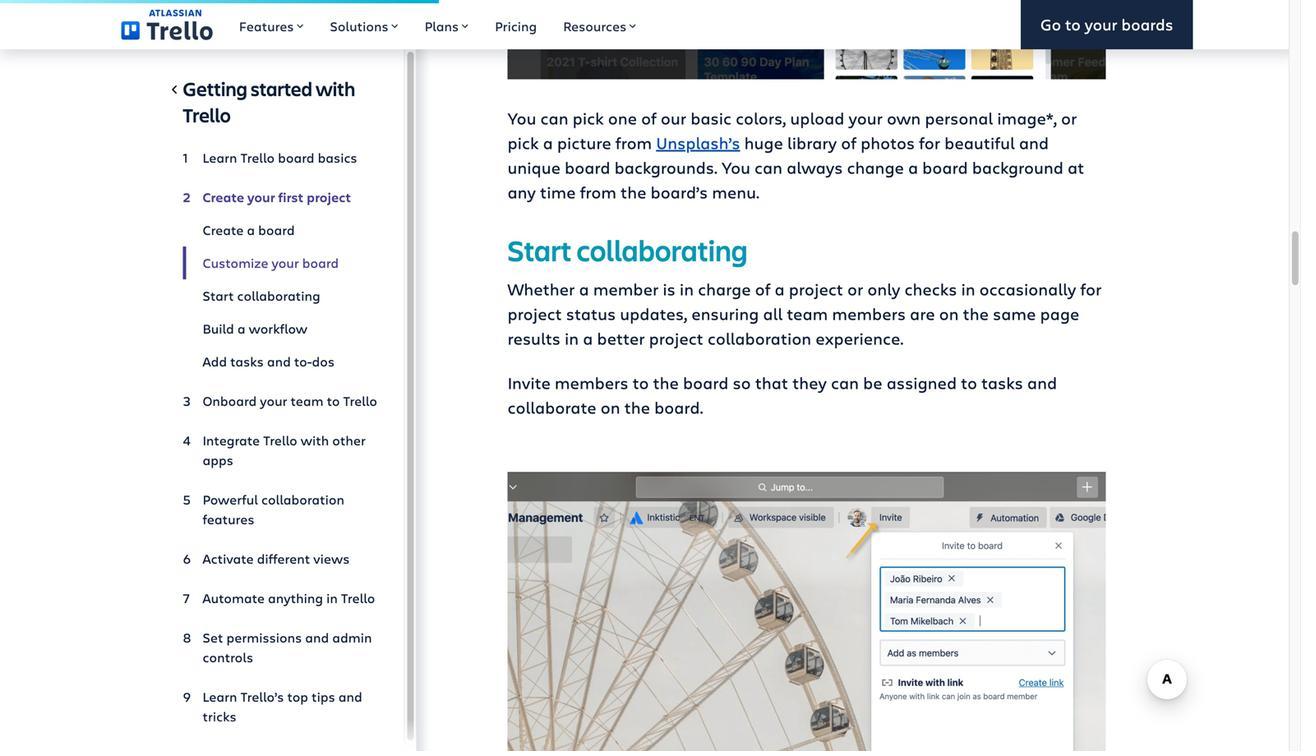 Task type: describe. For each thing, give the bounding box(es) containing it.
can inside you can pick one of our basic colors, upload your own personal image*, or pick a picture from
[[540, 107, 568, 129]]

trello inside integrate trello with other apps
[[263, 432, 297, 449]]

to down 'better'
[[633, 372, 649, 394]]

updates,
[[620, 302, 687, 325]]

create for create your first project
[[203, 188, 244, 206]]

beautiful
[[945, 132, 1015, 154]]

trello inside getting started with trello
[[183, 102, 231, 128]]

project down "updates,"
[[649, 327, 703, 349]]

the left board.
[[624, 396, 650, 418]]

a inside huge library of photos for beautiful and unique board backgrounds. you can always change a board background at any time from the board's menu.
[[908, 156, 918, 178]]

an image showing how to invite members to a trello board image
[[508, 472, 1106, 751]]

other
[[332, 432, 366, 449]]

tips
[[312, 688, 335, 706]]

add tasks and to-dos
[[203, 353, 335, 370]]

huge library of photos for beautiful and unique board backgrounds. you can always change a board background at any time from the board's menu.
[[508, 132, 1084, 203]]

and inside huge library of photos for beautiful and unique board backgrounds. you can always change a board background at any time from the board's menu.
[[1019, 132, 1049, 154]]

to down dos
[[327, 392, 340, 410]]

board up the first
[[278, 149, 314, 166]]

resources button
[[550, 0, 650, 49]]

the inside huge library of photos for beautiful and unique board backgrounds. you can always change a board background at any time from the board's menu.
[[621, 181, 646, 203]]

library
[[787, 132, 837, 154]]

project up results
[[508, 302, 562, 325]]

atlassian trello image
[[121, 9, 213, 40]]

features button
[[226, 0, 317, 49]]

checks
[[905, 278, 957, 300]]

learn trello's top tips and tricks
[[203, 688, 362, 725]]

trello inside learn trello board basics link
[[240, 149, 275, 166]]

can inside invite members to the board so that they can be assigned to tasks and collaborate on the board.
[[831, 372, 859, 394]]

create for create a board
[[203, 221, 244, 239]]

features
[[239, 17, 294, 35]]

can inside huge library of photos for beautiful and unique board backgrounds. you can always change a board background at any time from the board's menu.
[[755, 156, 783, 178]]

a right build
[[237, 320, 245, 337]]

from inside huge library of photos for beautiful and unique board backgrounds. you can always change a board background at any time from the board's menu.
[[580, 181, 616, 203]]

create your first project
[[203, 188, 351, 206]]

set
[[203, 629, 223, 646]]

personal
[[925, 107, 993, 129]]

any
[[508, 181, 536, 203]]

experience.
[[816, 327, 904, 349]]

collaborating for start collaborating whether a member is in charge of a project or only checks in occasionally for project status updates, ensuring all team members are on the same page results in a better project collaboration experience.
[[577, 231, 748, 270]]

in down status
[[565, 327, 579, 349]]

project up experience.
[[789, 278, 843, 300]]

learn trello's top tips and tricks link
[[183, 681, 378, 733]]

onboard your team to trello
[[203, 392, 377, 410]]

tricks
[[203, 708, 236, 725]]

colors,
[[736, 107, 786, 129]]

unsplash's
[[656, 132, 740, 154]]

your left boards
[[1085, 14, 1117, 35]]

the inside 'start collaborating whether a member is in charge of a project or only checks in occasionally for project status updates, ensuring all team members are on the same page results in a better project collaboration experience.'
[[963, 302, 989, 325]]

integrate
[[203, 432, 260, 449]]

backgrounds.
[[614, 156, 717, 178]]

is
[[663, 278, 676, 300]]

boards
[[1121, 14, 1173, 35]]

set permissions and admin controls link
[[183, 621, 378, 674]]

basics
[[318, 149, 357, 166]]

onboard your team to trello link
[[183, 385, 378, 418]]

learn for learn trello board basics
[[203, 149, 237, 166]]

project inside create your first project link
[[307, 188, 351, 206]]

to-
[[294, 353, 312, 370]]

the up board.
[[653, 372, 679, 394]]

for inside 'start collaborating whether a member is in charge of a project or only checks in occasionally for project status updates, ensuring all team members are on the same page results in a better project collaboration experience.'
[[1080, 278, 1102, 300]]

team inside 'start collaborating whether a member is in charge of a project or only checks in occasionally for project status updates, ensuring all team members are on the same page results in a better project collaboration experience.'
[[787, 302, 828, 325]]

with for started
[[316, 76, 355, 102]]

add tasks and to-dos link
[[183, 345, 378, 378]]

huge
[[744, 132, 783, 154]]

own
[[887, 107, 921, 129]]

ensuring
[[691, 302, 759, 325]]

collaborate
[[508, 396, 596, 418]]

activate different views link
[[183, 542, 378, 575]]

controls
[[203, 649, 253, 666]]

first
[[278, 188, 304, 206]]

getting
[[183, 76, 247, 102]]

assigned
[[887, 372, 957, 394]]

time
[[540, 181, 576, 203]]

unsplash's link
[[656, 132, 740, 154]]

for inside huge library of photos for beautiful and unique board backgrounds. you can always change a board background at any time from the board's menu.
[[919, 132, 940, 154]]

a up all
[[775, 278, 785, 300]]

or inside you can pick one of our basic colors, upload your own personal image*, or pick a picture from
[[1061, 107, 1077, 129]]

at
[[1068, 156, 1084, 178]]

a inside you can pick one of our basic colors, upload your own personal image*, or pick a picture from
[[543, 132, 553, 154]]

and inside learn trello's top tips and tricks
[[338, 688, 362, 706]]

add
[[203, 353, 227, 370]]

on inside invite members to the board so that they can be assigned to tasks and collaborate on the board.
[[601, 396, 620, 418]]

collaboration inside powerful collaboration features
[[261, 491, 344, 508]]

features
[[203, 510, 254, 528]]

page
[[1040, 302, 1079, 325]]

board.
[[654, 396, 703, 418]]

that
[[755, 372, 788, 394]]

members inside invite members to the board so that they can be assigned to tasks and collaborate on the board.
[[555, 372, 628, 394]]

your for customize your board
[[272, 254, 299, 272]]

learn trello board basics link
[[183, 141, 378, 174]]

trello's
[[240, 688, 284, 706]]

learn for learn trello's top tips and tricks
[[203, 688, 237, 706]]

invite members to the board so that they can be assigned to tasks and collaborate on the board.
[[508, 372, 1057, 418]]

build a workflow
[[203, 320, 307, 337]]

create a board
[[203, 221, 295, 239]]

powerful collaboration features
[[203, 491, 344, 528]]

go
[[1040, 14, 1061, 35]]

pricing link
[[482, 0, 550, 49]]

you can pick one of our basic colors, upload your own personal image*, or pick a picture from
[[508, 107, 1077, 154]]

in right 'is'
[[680, 278, 694, 300]]

trello inside onboard your team to trello link
[[343, 392, 377, 410]]

activate different views
[[203, 550, 350, 568]]

views
[[313, 550, 350, 568]]



Task type: vqa. For each thing, say whether or not it's contained in the screenshot.
leftmost COLLABORATING
yes



Task type: locate. For each thing, give the bounding box(es) containing it.
with for trello
[[301, 432, 329, 449]]

1 vertical spatial pick
[[508, 132, 539, 154]]

of left our
[[641, 107, 657, 129]]

pick up picture
[[573, 107, 604, 129]]

so
[[733, 372, 751, 394]]

0 vertical spatial pick
[[573, 107, 604, 129]]

0 vertical spatial team
[[787, 302, 828, 325]]

trello inside automate anything in trello 'link'
[[341, 589, 375, 607]]

1 horizontal spatial team
[[787, 302, 828, 325]]

upload
[[790, 107, 845, 129]]

project
[[307, 188, 351, 206], [789, 278, 843, 300], [508, 302, 562, 325], [649, 327, 703, 349]]

create up customize
[[203, 221, 244, 239]]

and right tips in the left of the page
[[338, 688, 362, 706]]

collaborating down 'customize your board' link
[[237, 287, 320, 305]]

team down 'to-'
[[291, 392, 323, 410]]

of inside huge library of photos for beautiful and unique board backgrounds. you can always change a board background at any time from the board's menu.
[[841, 132, 856, 154]]

2 learn from the top
[[203, 688, 237, 706]]

1 horizontal spatial collaborating
[[577, 231, 748, 270]]

in
[[680, 278, 694, 300], [961, 278, 975, 300], [565, 327, 579, 349], [326, 589, 338, 607]]

build a workflow link
[[183, 312, 378, 345]]

board inside invite members to the board so that they can be assigned to tasks and collaborate on the board.
[[683, 372, 729, 394]]

can left be
[[831, 372, 859, 394]]

are
[[910, 302, 935, 325]]

1 vertical spatial tasks
[[981, 372, 1023, 394]]

board down beautiful on the right of page
[[922, 156, 968, 178]]

0 vertical spatial with
[[316, 76, 355, 102]]

on right are
[[939, 302, 959, 325]]

all
[[763, 302, 783, 325]]

of up all
[[755, 278, 771, 300]]

admin
[[332, 629, 372, 646]]

0 horizontal spatial start
[[203, 287, 234, 305]]

1 vertical spatial collaborating
[[237, 287, 320, 305]]

collaboration down all
[[708, 327, 811, 349]]

1 horizontal spatial on
[[939, 302, 959, 325]]

board
[[278, 149, 314, 166], [565, 156, 610, 178], [922, 156, 968, 178], [258, 221, 295, 239], [302, 254, 339, 272], [683, 372, 729, 394]]

a down status
[[583, 327, 593, 349]]

the
[[621, 181, 646, 203], [963, 302, 989, 325], [653, 372, 679, 394], [624, 396, 650, 418]]

automate anything in trello link
[[183, 582, 378, 615]]

board down create a board link
[[302, 254, 339, 272]]

2 vertical spatial can
[[831, 372, 859, 394]]

integrate trello with other apps link
[[183, 424, 378, 477]]

1 vertical spatial with
[[301, 432, 329, 449]]

plans
[[425, 17, 459, 35]]

a up status
[[579, 278, 589, 300]]

workflow
[[249, 320, 307, 337]]

learn down the getting on the left of the page
[[203, 149, 237, 166]]

tasks right add
[[230, 353, 264, 370]]

collaborating for start collaborating
[[237, 287, 320, 305]]

0 horizontal spatial collaboration
[[261, 491, 344, 508]]

powerful
[[203, 491, 258, 508]]

on
[[939, 302, 959, 325], [601, 396, 620, 418]]

getting started with trello
[[183, 76, 355, 128]]

1 vertical spatial can
[[755, 156, 783, 178]]

and left admin
[[305, 629, 329, 646]]

charge
[[698, 278, 751, 300]]

permissions
[[226, 629, 302, 646]]

0 horizontal spatial of
[[641, 107, 657, 129]]

0 horizontal spatial or
[[847, 278, 863, 300]]

onboard
[[203, 392, 257, 410]]

and inside add tasks and to-dos link
[[267, 353, 291, 370]]

same
[[993, 302, 1036, 325]]

and left 'to-'
[[267, 353, 291, 370]]

you inside you can pick one of our basic colors, upload your own personal image*, or pick a picture from
[[508, 107, 536, 129]]

start up build
[[203, 287, 234, 305]]

1 vertical spatial team
[[291, 392, 323, 410]]

to right go
[[1065, 14, 1081, 35]]

a up the unique
[[543, 132, 553, 154]]

0 vertical spatial of
[[641, 107, 657, 129]]

1 horizontal spatial collaboration
[[708, 327, 811, 349]]

a
[[543, 132, 553, 154], [908, 156, 918, 178], [247, 221, 255, 239], [579, 278, 589, 300], [775, 278, 785, 300], [237, 320, 245, 337], [583, 327, 593, 349]]

customize your board
[[203, 254, 339, 272]]

trello
[[183, 102, 231, 128], [240, 149, 275, 166], [343, 392, 377, 410], [263, 432, 297, 449], [341, 589, 375, 607]]

0 vertical spatial start
[[508, 231, 572, 270]]

and inside set permissions and admin controls
[[305, 629, 329, 646]]

from down one
[[615, 132, 652, 154]]

started
[[251, 76, 312, 102]]

always
[[787, 156, 843, 178]]

your for onboard your team to trello
[[260, 392, 287, 410]]

learn trello board basics
[[203, 149, 357, 166]]

your down create a board link
[[272, 254, 299, 272]]

1 vertical spatial start
[[203, 287, 234, 305]]

0 horizontal spatial you
[[508, 107, 536, 129]]

1 vertical spatial from
[[580, 181, 616, 203]]

0 horizontal spatial can
[[540, 107, 568, 129]]

1 vertical spatial of
[[841, 132, 856, 154]]

trello up admin
[[341, 589, 375, 607]]

better
[[597, 327, 645, 349]]

of
[[641, 107, 657, 129], [841, 132, 856, 154], [755, 278, 771, 300]]

start
[[508, 231, 572, 270], [203, 287, 234, 305]]

collaborating inside start collaborating link
[[237, 287, 320, 305]]

be
[[863, 372, 882, 394]]

start inside 'start collaborating whether a member is in charge of a project or only checks in occasionally for project status updates, ensuring all team members are on the same page results in a better project collaboration experience.'
[[508, 231, 572, 270]]

unique
[[508, 156, 561, 178]]

your
[[1085, 14, 1117, 35], [849, 107, 883, 129], [247, 188, 275, 206], [272, 254, 299, 272], [260, 392, 287, 410]]

powerful collaboration features link
[[183, 483, 378, 536]]

0 vertical spatial you
[[508, 107, 536, 129]]

board down picture
[[565, 156, 610, 178]]

page progress progress bar
[[0, 0, 442, 3]]

0 horizontal spatial tasks
[[230, 353, 264, 370]]

automate
[[203, 589, 265, 607]]

and inside invite members to the board so that they can be assigned to tasks and collaborate on the board.
[[1027, 372, 1057, 394]]

automate anything in trello
[[203, 589, 375, 607]]

an image showing how to customize the images on a trello board image
[[508, 0, 1106, 79]]

1 create from the top
[[203, 188, 244, 206]]

with inside getting started with trello
[[316, 76, 355, 102]]

set permissions and admin controls
[[203, 629, 372, 666]]

results
[[508, 327, 561, 349]]

0 horizontal spatial pick
[[508, 132, 539, 154]]

1 vertical spatial you
[[722, 156, 750, 178]]

0 vertical spatial for
[[919, 132, 940, 154]]

board's
[[651, 181, 708, 203]]

on inside 'start collaborating whether a member is in charge of a project or only checks in occasionally for project status updates, ensuring all team members are on the same page results in a better project collaboration experience.'
[[939, 302, 959, 325]]

occasionally
[[979, 278, 1076, 300]]

your inside you can pick one of our basic colors, upload your own personal image*, or pick a picture from
[[849, 107, 883, 129]]

change
[[847, 156, 904, 178]]

of inside you can pick one of our basic colors, upload your own personal image*, or pick a picture from
[[641, 107, 657, 129]]

pricing
[[495, 17, 537, 35]]

in right 'anything'
[[326, 589, 338, 607]]

start up "whether"
[[508, 231, 572, 270]]

the left same
[[963, 302, 989, 325]]

create a board link
[[183, 214, 378, 247]]

menu.
[[712, 181, 759, 203]]

1 vertical spatial collaboration
[[261, 491, 344, 508]]

can down "huge"
[[755, 156, 783, 178]]

plans button
[[411, 0, 482, 49]]

different
[[257, 550, 310, 568]]

start collaborating whether a member is in charge of a project or only checks in occasionally for project status updates, ensuring all team members are on the same page results in a better project collaboration experience.
[[508, 231, 1102, 349]]

on right collaborate
[[601, 396, 620, 418]]

1 horizontal spatial tasks
[[981, 372, 1023, 394]]

1 horizontal spatial for
[[1080, 278, 1102, 300]]

members
[[832, 302, 906, 325], [555, 372, 628, 394]]

basic
[[691, 107, 732, 129]]

create up create a board
[[203, 188, 244, 206]]

resources
[[563, 17, 626, 35]]

1 horizontal spatial members
[[832, 302, 906, 325]]

your up photos
[[849, 107, 883, 129]]

0 vertical spatial from
[[615, 132, 652, 154]]

with inside integrate trello with other apps
[[301, 432, 329, 449]]

1 vertical spatial or
[[847, 278, 863, 300]]

your left the first
[[247, 188, 275, 206]]

for down own
[[919, 132, 940, 154]]

top
[[287, 688, 308, 706]]

collaborating inside 'start collaborating whether a member is in charge of a project or only checks in occasionally for project status updates, ensuring all team members are on the same page results in a better project collaboration experience.'
[[577, 231, 748, 270]]

trello up other
[[343, 392, 377, 410]]

and down the image*,
[[1019, 132, 1049, 154]]

pick up the unique
[[508, 132, 539, 154]]

you inside huge library of photos for beautiful and unique board backgrounds. you can always change a board background at any time from the board's menu.
[[722, 156, 750, 178]]

solutions button
[[317, 0, 411, 49]]

0 vertical spatial members
[[832, 302, 906, 325]]

0 horizontal spatial on
[[601, 396, 620, 418]]

collaboration inside 'start collaborating whether a member is in charge of a project or only checks in occasionally for project status updates, ensuring all team members are on the same page results in a better project collaboration experience.'
[[708, 327, 811, 349]]

2 create from the top
[[203, 221, 244, 239]]

you up the unique
[[508, 107, 536, 129]]

2 horizontal spatial can
[[831, 372, 859, 394]]

1 vertical spatial for
[[1080, 278, 1102, 300]]

trello up create your first project at the top left
[[240, 149, 275, 166]]

you up the menu.
[[722, 156, 750, 178]]

0 vertical spatial learn
[[203, 149, 237, 166]]

0 vertical spatial create
[[203, 188, 244, 206]]

to right assigned
[[961, 372, 977, 394]]

2 horizontal spatial of
[[841, 132, 856, 154]]

1 vertical spatial learn
[[203, 688, 237, 706]]

build
[[203, 320, 234, 337]]

picture
[[557, 132, 611, 154]]

0 vertical spatial tasks
[[230, 353, 264, 370]]

invite
[[508, 372, 551, 394]]

project right the first
[[307, 188, 351, 206]]

go to your boards
[[1040, 14, 1173, 35]]

board down create your first project at the top left
[[258, 221, 295, 239]]

in right checks
[[961, 278, 975, 300]]

of up change
[[841, 132, 856, 154]]

and down page
[[1027, 372, 1057, 394]]

the down backgrounds.
[[621, 181, 646, 203]]

collaboration down integrate trello with other apps
[[261, 491, 344, 508]]

a up customize
[[247, 221, 255, 239]]

start collaborating
[[203, 287, 320, 305]]

collaborating up 'is'
[[577, 231, 748, 270]]

board left so
[[683, 372, 729, 394]]

1 horizontal spatial of
[[755, 278, 771, 300]]

solutions
[[330, 17, 388, 35]]

background
[[972, 156, 1064, 178]]

in inside 'link'
[[326, 589, 338, 607]]

2 vertical spatial of
[[755, 278, 771, 300]]

our
[[661, 107, 686, 129]]

1 vertical spatial create
[[203, 221, 244, 239]]

0 vertical spatial can
[[540, 107, 568, 129]]

tasks inside invite members to the board so that they can be assigned to tasks and collaborate on the board.
[[981, 372, 1023, 394]]

for right occasionally
[[1080, 278, 1102, 300]]

start collaborating link
[[183, 279, 378, 312]]

tasks down same
[[981, 372, 1023, 394]]

anything
[[268, 589, 323, 607]]

team right all
[[787, 302, 828, 325]]

customize your board link
[[183, 247, 378, 279]]

your down add tasks and to-dos
[[260, 392, 287, 410]]

1 horizontal spatial pick
[[573, 107, 604, 129]]

trello down the getting on the left of the page
[[183, 102, 231, 128]]

1 vertical spatial on
[[601, 396, 620, 418]]

status
[[566, 302, 616, 325]]

1 horizontal spatial or
[[1061, 107, 1077, 129]]

or inside 'start collaborating whether a member is in charge of a project or only checks in occasionally for project status updates, ensuring all team members are on the same page results in a better project collaboration experience.'
[[847, 278, 863, 300]]

or left only
[[847, 278, 863, 300]]

1 learn from the top
[[203, 149, 237, 166]]

from inside you can pick one of our basic colors, upload your own personal image*, or pick a picture from
[[615, 132, 652, 154]]

start for start collaborating
[[203, 287, 234, 305]]

one
[[608, 107, 637, 129]]

your for create your first project
[[247, 188, 275, 206]]

customize
[[203, 254, 268, 272]]

0 horizontal spatial team
[[291, 392, 323, 410]]

0 horizontal spatial for
[[919, 132, 940, 154]]

they
[[792, 372, 827, 394]]

of inside 'start collaborating whether a member is in charge of a project or only checks in occasionally for project status updates, ensuring all team members are on the same page results in a better project collaboration experience.'
[[755, 278, 771, 300]]

activate
[[203, 550, 254, 568]]

0 vertical spatial or
[[1061, 107, 1077, 129]]

0 vertical spatial on
[[939, 302, 959, 325]]

a down photos
[[908, 156, 918, 178]]

learn up tricks
[[203, 688, 237, 706]]

trello down onboard your team to trello link
[[263, 432, 297, 449]]

getting started with trello link
[[183, 76, 378, 135]]

1 horizontal spatial you
[[722, 156, 750, 178]]

with right started
[[316, 76, 355, 102]]

whether
[[508, 278, 575, 300]]

1 horizontal spatial can
[[755, 156, 783, 178]]

1 horizontal spatial start
[[508, 231, 572, 270]]

or right the image*,
[[1061, 107, 1077, 129]]

with left other
[[301, 432, 329, 449]]

start for start collaborating whether a member is in charge of a project or only checks in occasionally for project status updates, ensuring all team members are on the same page results in a better project collaboration experience.
[[508, 231, 572, 270]]

0 horizontal spatial collaborating
[[237, 287, 320, 305]]

0 vertical spatial collaboration
[[708, 327, 811, 349]]

0 horizontal spatial members
[[555, 372, 628, 394]]

members up experience.
[[832, 302, 906, 325]]

learn inside learn trello's top tips and tricks
[[203, 688, 237, 706]]

members up collaborate
[[555, 372, 628, 394]]

from right 'time'
[[580, 181, 616, 203]]

to
[[1065, 14, 1081, 35], [633, 372, 649, 394], [961, 372, 977, 394], [327, 392, 340, 410]]

members inside 'start collaborating whether a member is in charge of a project or only checks in occasionally for project status updates, ensuring all team members are on the same page results in a better project collaboration experience.'
[[832, 302, 906, 325]]

image*,
[[997, 107, 1057, 129]]

1 vertical spatial members
[[555, 372, 628, 394]]

can up picture
[[540, 107, 568, 129]]

tasks
[[230, 353, 264, 370], [981, 372, 1023, 394]]

photos
[[861, 132, 915, 154]]

0 vertical spatial collaborating
[[577, 231, 748, 270]]



